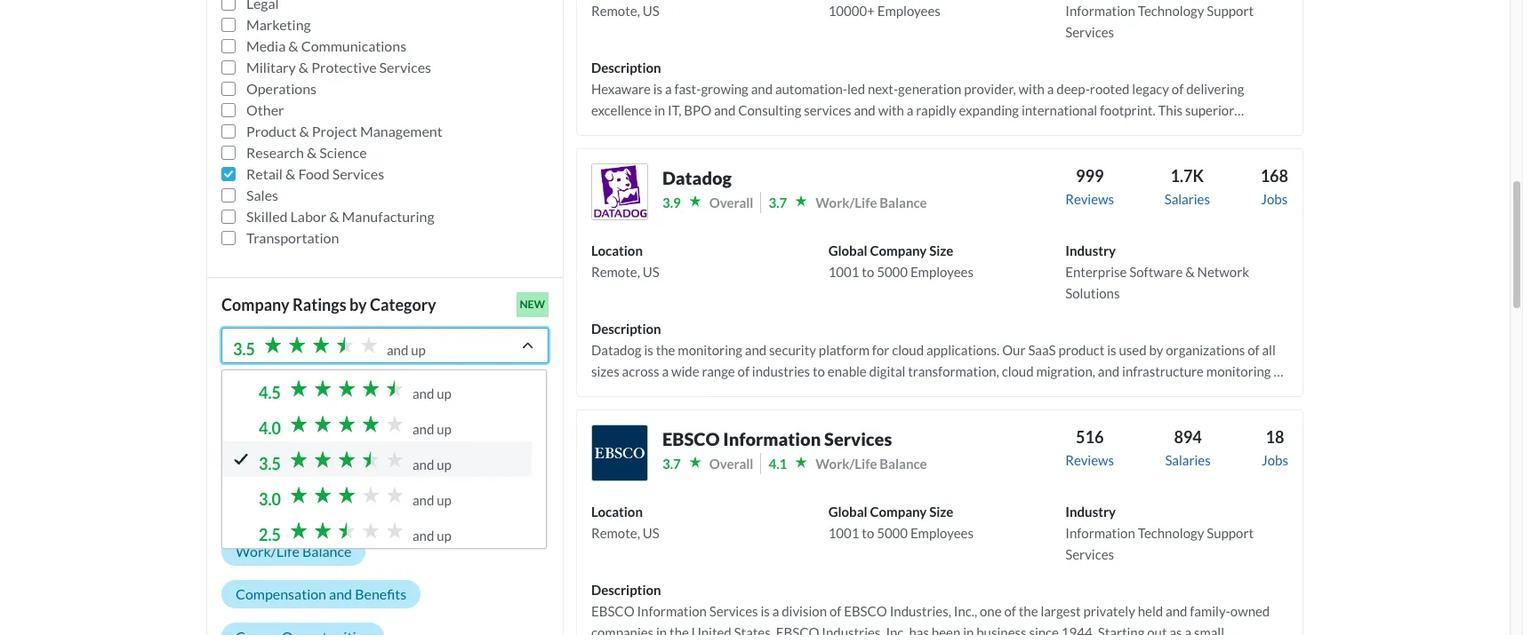 Task type: describe. For each thing, give the bounding box(es) containing it.
balance for ebsco information services
[[880, 456, 927, 472]]

overall for datadog
[[709, 195, 754, 211]]

location for ebsco information services
[[591, 504, 643, 520]]

1 vertical spatial company
[[221, 295, 289, 315]]

software
[[1130, 264, 1183, 280]]

5000 for ebsco information services
[[877, 525, 908, 542]]

2.5
[[259, 525, 281, 545]]

workplace
[[221, 462, 285, 478]]

employees for ebsco information services
[[910, 525, 974, 542]]

(select only 1)
[[221, 377, 303, 393]]

research & science
[[246, 144, 367, 161]]

168 jobs
[[1261, 166, 1288, 207]]

culture
[[236, 501, 283, 517]]

ebsco information services image
[[591, 425, 648, 482]]

us for datadog
[[643, 264, 659, 280]]

& for inclusion
[[435, 501, 445, 517]]

technology inside industry information technology support services
[[1138, 525, 1204, 542]]

skilled labor & manufacturing
[[246, 208, 435, 225]]

1 description from the top
[[591, 60, 661, 76]]

media
[[246, 37, 286, 54]]

manufacturing
[[342, 208, 435, 225]]

work/life for datadog
[[816, 195, 877, 211]]

1001 for datadog
[[828, 264, 859, 280]]

ebsco information services
[[662, 429, 892, 450]]

global for datadog
[[828, 243, 867, 259]]

information for ebsco information services
[[723, 429, 821, 450]]

transportation
[[246, 229, 339, 246]]

work/life balance for ebsco information services
[[816, 456, 927, 472]]

management
[[360, 123, 443, 140]]

labor
[[290, 208, 327, 225]]

rating
[[284, 415, 325, 432]]

retail
[[246, 165, 283, 182]]

enterprise
[[1066, 264, 1127, 280]]

industry for ebsco information services
[[1066, 504, 1116, 520]]

size for ebsco information services
[[929, 504, 953, 520]]

and up inside 3.5 option
[[413, 457, 452, 473]]

(select
[[221, 377, 261, 393]]

skilled
[[246, 208, 288, 225]]

& right labor
[[329, 208, 339, 225]]

999
[[1076, 166, 1104, 186]]

overall rating button
[[221, 410, 339, 438]]

location remote, us for datadog
[[591, 243, 659, 280]]

benefits
[[355, 586, 407, 603]]

0 vertical spatial ratings
[[293, 295, 346, 315]]

work/life balance inside button
[[236, 543, 352, 560]]

protective
[[311, 59, 377, 76]]

overall for ebsco information services
[[709, 456, 754, 472]]

category
[[370, 295, 436, 315]]

1 remote, from the top
[[591, 3, 640, 19]]

support inside information technology support services
[[1207, 3, 1254, 19]]

military
[[246, 59, 296, 76]]

support inside industry information technology support services
[[1207, 525, 1254, 542]]

communications
[[301, 37, 406, 54]]

1)
[[292, 377, 303, 393]]

work/life balance button
[[221, 538, 366, 566]]

3.7 for overall
[[662, 456, 681, 472]]

product & project management
[[246, 123, 443, 140]]

company for ebsco information services
[[870, 504, 927, 520]]

516 reviews
[[1066, 428, 1114, 469]]

1001 for ebsco information services
[[828, 525, 859, 542]]

information technology support services
[[1066, 3, 1254, 40]]

inclusion
[[448, 501, 504, 517]]

location remote, us for ebsco information services
[[591, 504, 659, 542]]

media & communications
[[246, 37, 406, 54]]

location for datadog
[[591, 243, 643, 259]]

research
[[246, 144, 304, 161]]

size for datadog
[[929, 243, 953, 259]]

datadog
[[662, 167, 732, 189]]

reviews for ebsco information services
[[1066, 453, 1114, 469]]

5000 for datadog
[[877, 264, 908, 280]]

& for values
[[286, 501, 296, 517]]

culture & values button
[[221, 495, 354, 524]]

marketing
[[246, 16, 311, 33]]

balance inside button
[[302, 543, 352, 560]]

sales
[[246, 187, 278, 204]]

overall rating
[[236, 415, 325, 432]]

jobs for datadog
[[1261, 191, 1288, 207]]

values
[[299, 501, 340, 517]]

description for datadog
[[591, 321, 661, 337]]

only
[[263, 377, 289, 393]]

datadog image
[[591, 164, 648, 221]]

diversity & inclusion
[[376, 501, 504, 517]]

remote, us
[[591, 3, 659, 19]]

salaries for ebsco information services
[[1165, 453, 1211, 469]]

services inside industry information technology support services
[[1066, 547, 1114, 563]]

information for industry information technology support services
[[1066, 525, 1135, 542]]

services for information technology support services
[[1066, 24, 1114, 40]]

894 salaries
[[1165, 428, 1211, 469]]

1.7k salaries
[[1165, 166, 1210, 207]]

compensation and benefits button
[[221, 581, 421, 609]]



Task type: vqa. For each thing, say whether or not it's contained in the screenshot.
email associated with Global
no



Task type: locate. For each thing, give the bounding box(es) containing it.
1 technology from the top
[[1138, 3, 1204, 19]]

description for ebsco information services
[[591, 582, 661, 598]]

work/life balance for datadog
[[816, 195, 927, 211]]

company ratings by category
[[221, 295, 436, 315]]

jobs inside 168 jobs
[[1261, 191, 1288, 207]]

and up
[[387, 342, 426, 358], [413, 386, 452, 402], [413, 421, 452, 437], [413, 457, 452, 473], [413, 493, 452, 509], [413, 528, 452, 544]]

1 5000 from the top
[[877, 264, 908, 280]]

support
[[1207, 3, 1254, 19], [1207, 525, 1254, 542]]

2 technology from the top
[[1138, 525, 1204, 542]]

0 vertical spatial information
[[1066, 3, 1135, 19]]

1 vertical spatial location remote, us
[[591, 504, 659, 542]]

0 vertical spatial reviews
[[1066, 191, 1114, 207]]

2 vertical spatial work/life
[[236, 543, 300, 560]]

1 location from the top
[[591, 243, 643, 259]]

industry
[[1066, 243, 1116, 259], [1066, 504, 1116, 520]]

company for datadog
[[870, 243, 927, 259]]

& for protective
[[299, 59, 309, 76]]

2 reviews from the top
[[1066, 453, 1114, 469]]

0 vertical spatial work/life balance
[[816, 195, 927, 211]]

18
[[1266, 428, 1284, 447]]

1 vertical spatial 3.7
[[662, 456, 681, 472]]

2 5000 from the top
[[877, 525, 908, 542]]

location down datadog image
[[591, 243, 643, 259]]

0 vertical spatial industry
[[1066, 243, 1116, 259]]

0 vertical spatial technology
[[1138, 3, 1204, 19]]

1 vertical spatial ratings
[[329, 462, 373, 478]]

to
[[862, 264, 874, 280], [862, 525, 874, 542]]

1 vertical spatial technology
[[1138, 525, 1204, 542]]

list box
[[221, 328, 549, 549]]

1 1001 from the top
[[828, 264, 859, 280]]

diversity
[[376, 501, 433, 517]]

information inside industry information technology support services
[[1066, 525, 1135, 542]]

and inside 3.5 option
[[413, 457, 434, 473]]

up
[[411, 342, 426, 358], [437, 386, 452, 402], [437, 421, 452, 437], [437, 457, 452, 473], [437, 493, 452, 509], [437, 528, 452, 544]]

location remote, us down ebsco information services image
[[591, 504, 659, 542]]

0 vertical spatial remote,
[[591, 3, 640, 19]]

0 vertical spatial company
[[870, 243, 927, 259]]

2 vertical spatial work/life balance
[[236, 543, 352, 560]]

and
[[387, 342, 408, 358], [413, 386, 434, 402], [413, 421, 434, 437], [413, 457, 434, 473], [413, 493, 434, 509], [413, 528, 434, 544], [329, 586, 352, 603]]

2 vertical spatial balance
[[302, 543, 352, 560]]

work/life balance
[[816, 195, 927, 211], [816, 456, 927, 472], [236, 543, 352, 560]]

overall down datadog
[[709, 195, 754, 211]]

1 vertical spatial global
[[828, 504, 867, 520]]

2 vertical spatial overall
[[709, 456, 754, 472]]

1 horizontal spatial 3.7
[[769, 195, 787, 211]]

food
[[298, 165, 330, 182]]

1.7k
[[1171, 166, 1204, 186]]

2 to from the top
[[862, 525, 874, 542]]

operations
[[246, 80, 317, 97]]

& for project
[[299, 123, 309, 140]]

0 vertical spatial overall
[[709, 195, 754, 211]]

& for food
[[285, 165, 295, 182]]

1 vertical spatial jobs
[[1262, 453, 1288, 469]]

& inside industry enterprise software & network solutions
[[1185, 264, 1195, 280]]

2 vertical spatial company
[[870, 504, 927, 520]]

3 remote, from the top
[[591, 525, 640, 542]]

0 vertical spatial work/life
[[816, 195, 877, 211]]

description
[[591, 60, 661, 76], [591, 321, 661, 337], [591, 582, 661, 598]]

4.1
[[769, 456, 787, 472]]

1 vertical spatial overall
[[236, 415, 282, 432]]

solutions
[[1066, 285, 1120, 301]]

2 us from the top
[[643, 264, 659, 280]]

3.0
[[259, 490, 281, 509]]

culture & values
[[236, 501, 340, 517]]

location remote, us down datadog image
[[591, 243, 659, 280]]

salaries down 894
[[1165, 453, 1211, 469]]

workplace factor ratings
[[221, 462, 373, 478]]

&
[[288, 37, 298, 54], [299, 59, 309, 76], [299, 123, 309, 140], [307, 144, 317, 161], [285, 165, 295, 182], [329, 208, 339, 225], [1185, 264, 1195, 280], [286, 501, 296, 517], [435, 501, 445, 517]]

1 vertical spatial salaries
[[1165, 453, 1211, 469]]

product
[[246, 123, 296, 140]]

2 location from the top
[[591, 504, 643, 520]]

1 horizontal spatial 3.5
[[259, 454, 281, 474]]

overall left 4.1
[[709, 456, 754, 472]]

2 location remote, us from the top
[[591, 504, 659, 542]]

1 vertical spatial us
[[643, 264, 659, 280]]

10000+
[[828, 3, 875, 19]]

up inside 3.5 option
[[437, 457, 452, 473]]

overall down '4.5'
[[236, 415, 282, 432]]

1 vertical spatial balance
[[880, 456, 927, 472]]

global for ebsco information services
[[828, 504, 867, 520]]

2 global company size 1001 to 5000 employees from the top
[[828, 504, 974, 542]]

999 reviews
[[1066, 166, 1114, 207]]

1 support from the top
[[1207, 3, 1254, 19]]

services for military & protective services
[[379, 59, 431, 76]]

3.7
[[769, 195, 787, 211], [662, 456, 681, 472]]

2 vertical spatial us
[[643, 525, 659, 542]]

industry down 516 reviews
[[1066, 504, 1116, 520]]

& for communications
[[288, 37, 298, 54]]

industry inside industry information technology support services
[[1066, 504, 1116, 520]]

science
[[320, 144, 367, 161]]

2 description from the top
[[591, 321, 661, 337]]

1 vertical spatial description
[[591, 321, 661, 337]]

1 vertical spatial support
[[1207, 525, 1254, 542]]

2 vertical spatial employees
[[910, 525, 974, 542]]

2 vertical spatial remote,
[[591, 525, 640, 542]]

3.5 inside 3.5 option
[[259, 454, 281, 474]]

& down marketing
[[288, 37, 298, 54]]

services for retail & food services
[[332, 165, 384, 182]]

1 vertical spatial 1001
[[828, 525, 859, 542]]

1 global from the top
[[828, 243, 867, 259]]

project
[[312, 123, 357, 140]]

remote,
[[591, 3, 640, 19], [591, 264, 640, 280], [591, 525, 640, 542]]

services inside information technology support services
[[1066, 24, 1114, 40]]

& left food
[[285, 165, 295, 182]]

1 vertical spatial employees
[[910, 264, 974, 280]]

& up food
[[307, 144, 317, 161]]

894
[[1174, 428, 1202, 447]]

1 vertical spatial industry
[[1066, 504, 1116, 520]]

2 vertical spatial information
[[1066, 525, 1135, 542]]

industry enterprise software & network solutions
[[1066, 243, 1249, 301]]

2 industry from the top
[[1066, 504, 1116, 520]]

1001
[[828, 264, 859, 280], [828, 525, 859, 542]]

0 vertical spatial global company size 1001 to 5000 employees
[[828, 243, 974, 280]]

1 vertical spatial global company size 1001 to 5000 employees
[[828, 504, 974, 542]]

0 vertical spatial description
[[591, 60, 661, 76]]

1 location remote, us from the top
[[591, 243, 659, 280]]

new
[[520, 298, 545, 311]]

& left inclusion
[[435, 501, 445, 517]]

salaries for datadog
[[1165, 191, 1210, 207]]

jobs down the 18
[[1262, 453, 1288, 469]]

0 horizontal spatial 3.7
[[662, 456, 681, 472]]

3.5 up the 3.0
[[259, 454, 281, 474]]

516
[[1076, 428, 1104, 447]]

overall
[[709, 195, 754, 211], [236, 415, 282, 432], [709, 456, 754, 472]]

1 vertical spatial reviews
[[1066, 453, 1114, 469]]

1 vertical spatial size
[[929, 504, 953, 520]]

3.7 for work/life balance
[[769, 195, 787, 211]]

4.5
[[259, 383, 281, 403]]

industry inside industry enterprise software & network solutions
[[1066, 243, 1116, 259]]

& up research & science
[[299, 123, 309, 140]]

1 vertical spatial remote,
[[591, 264, 640, 280]]

3.5
[[233, 340, 255, 359], [259, 454, 281, 474]]

us for ebsco information services
[[643, 525, 659, 542]]

work/life
[[816, 195, 877, 211], [816, 456, 877, 472], [236, 543, 300, 560]]

military & protective services
[[246, 59, 431, 76]]

1 industry from the top
[[1066, 243, 1116, 259]]

1 global company size 1001 to 5000 employees from the top
[[828, 243, 974, 280]]

1 vertical spatial location
[[591, 504, 643, 520]]

1 to from the top
[[862, 264, 874, 280]]

168
[[1261, 166, 1288, 186]]

0 vertical spatial to
[[862, 264, 874, 280]]

0 vertical spatial 3.7
[[769, 195, 787, 211]]

size
[[929, 243, 953, 259], [929, 504, 953, 520]]

4.0
[[259, 419, 281, 438]]

& up operations
[[299, 59, 309, 76]]

0 horizontal spatial 3.5
[[233, 340, 255, 359]]

global company size 1001 to 5000 employees for ebsco information services
[[828, 504, 974, 542]]

2 remote, from the top
[[591, 264, 640, 280]]

1 size from the top
[[929, 243, 953, 259]]

10000+ employees
[[828, 3, 941, 19]]

0 vertical spatial 3.5
[[233, 340, 255, 359]]

compensation
[[236, 586, 326, 603]]

compensation and benefits
[[236, 586, 407, 603]]

reviews down 999
[[1066, 191, 1114, 207]]

remote, for datadog
[[591, 264, 640, 280]]

2 vertical spatial description
[[591, 582, 661, 598]]

us
[[643, 3, 659, 19], [643, 264, 659, 280], [643, 525, 659, 542]]

and inside button
[[329, 586, 352, 603]]

by
[[349, 295, 367, 315]]

2 size from the top
[[929, 504, 953, 520]]

services
[[1066, 24, 1114, 40], [379, 59, 431, 76], [332, 165, 384, 182], [824, 429, 892, 450], [1066, 547, 1114, 563]]

industry up enterprise
[[1066, 243, 1116, 259]]

ratings left by
[[293, 295, 346, 315]]

overall inside button
[[236, 415, 282, 432]]

3.5 up (select
[[233, 340, 255, 359]]

& inside culture & values button
[[286, 501, 296, 517]]

list box containing 3.5
[[221, 328, 549, 549]]

1 vertical spatial work/life balance
[[816, 456, 927, 472]]

3 description from the top
[[591, 582, 661, 598]]

18 jobs
[[1262, 428, 1288, 469]]

0 vertical spatial employees
[[877, 3, 941, 19]]

3.5 option
[[222, 441, 532, 478]]

salaries down 1.7k
[[1165, 191, 1210, 207]]

1 vertical spatial 3.5
[[259, 454, 281, 474]]

1 reviews from the top
[[1066, 191, 1114, 207]]

reviews
[[1066, 191, 1114, 207], [1066, 453, 1114, 469]]

3.9
[[662, 195, 681, 211]]

remote, for ebsco information services
[[591, 525, 640, 542]]

0 vertical spatial size
[[929, 243, 953, 259]]

1 us from the top
[[643, 3, 659, 19]]

1 vertical spatial work/life
[[816, 456, 877, 472]]

& right the 3.0
[[286, 501, 296, 517]]

0 vertical spatial location
[[591, 243, 643, 259]]

location remote, us
[[591, 243, 659, 280], [591, 504, 659, 542]]

retail & food services
[[246, 165, 384, 182]]

2 support from the top
[[1207, 525, 1254, 542]]

location down ebsco information services image
[[591, 504, 643, 520]]

0 vertical spatial jobs
[[1261, 191, 1288, 207]]

0 vertical spatial global
[[828, 243, 867, 259]]

balance
[[880, 195, 927, 211], [880, 456, 927, 472], [302, 543, 352, 560]]

jobs
[[1261, 191, 1288, 207], [1262, 453, 1288, 469]]

0 vertical spatial location remote, us
[[591, 243, 659, 280]]

employees for datadog
[[910, 264, 974, 280]]

reviews down 516
[[1066, 453, 1114, 469]]

ebsco
[[662, 429, 720, 450]]

location
[[591, 243, 643, 259], [591, 504, 643, 520]]

salaries
[[1165, 191, 1210, 207], [1165, 453, 1211, 469]]

0 vertical spatial us
[[643, 3, 659, 19]]

1 vertical spatial 5000
[[877, 525, 908, 542]]

& for science
[[307, 144, 317, 161]]

company
[[870, 243, 927, 259], [221, 295, 289, 315], [870, 504, 927, 520]]

technology
[[1138, 3, 1204, 19], [1138, 525, 1204, 542]]

to for ebsco information services
[[862, 525, 874, 542]]

0 vertical spatial balance
[[880, 195, 927, 211]]

0 vertical spatial 5000
[[877, 264, 908, 280]]

balance for datadog
[[880, 195, 927, 211]]

industry for datadog
[[1066, 243, 1116, 259]]

information
[[1066, 3, 1135, 19], [723, 429, 821, 450], [1066, 525, 1135, 542]]

network
[[1197, 264, 1249, 280]]

to for datadog
[[862, 264, 874, 280]]

industry information technology support services
[[1066, 504, 1254, 563]]

other
[[246, 101, 284, 118]]

factor
[[288, 462, 326, 478]]

work/life for ebsco information services
[[816, 456, 877, 472]]

0 vertical spatial support
[[1207, 3, 1254, 19]]

1 vertical spatial information
[[723, 429, 821, 450]]

jobs for ebsco information services
[[1262, 453, 1288, 469]]

& left network
[[1185, 264, 1195, 280]]

global
[[828, 243, 867, 259], [828, 504, 867, 520]]

jobs down 168
[[1261, 191, 1288, 207]]

technology inside information technology support services
[[1138, 3, 1204, 19]]

global company size 1001 to 5000 employees for datadog
[[828, 243, 974, 280]]

work/life inside button
[[236, 543, 300, 560]]

ratings
[[293, 295, 346, 315], [329, 462, 373, 478]]

5000
[[877, 264, 908, 280], [877, 525, 908, 542]]

0 vertical spatial 1001
[[828, 264, 859, 280]]

ratings right factor
[[329, 462, 373, 478]]

1 vertical spatial to
[[862, 525, 874, 542]]

2 1001 from the top
[[828, 525, 859, 542]]

global company size 1001 to 5000 employees
[[828, 243, 974, 280], [828, 504, 974, 542]]

reviews for datadog
[[1066, 191, 1114, 207]]

0 vertical spatial salaries
[[1165, 191, 1210, 207]]

employees
[[877, 3, 941, 19], [910, 264, 974, 280], [910, 525, 974, 542]]

2 global from the top
[[828, 504, 867, 520]]

information inside information technology support services
[[1066, 3, 1135, 19]]

3 us from the top
[[643, 525, 659, 542]]

& inside diversity & inclusion button
[[435, 501, 445, 517]]

diversity & inclusion button
[[361, 495, 519, 524]]



